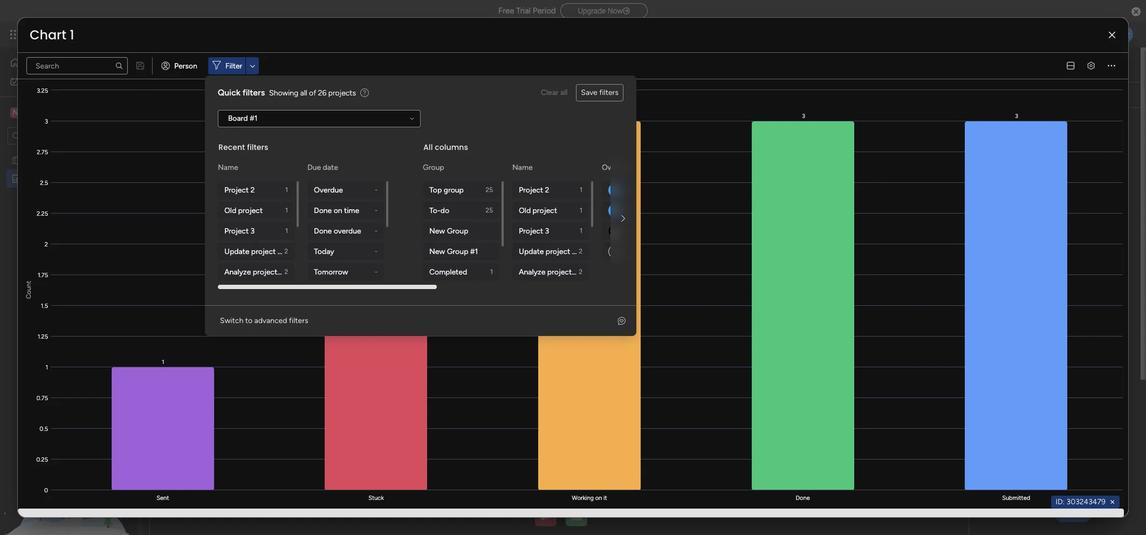 Task type: locate. For each thing, give the bounding box(es) containing it.
analyze project data
[[224, 267, 294, 276], [519, 267, 589, 276]]

project
[[238, 206, 263, 215], [533, 206, 557, 215], [251, 247, 276, 256], [546, 247, 570, 256], [253, 267, 277, 276], [547, 267, 572, 276]]

name group
[[218, 181, 304, 383], [512, 181, 599, 383]]

2 analyze from the left
[[519, 267, 545, 276]]

v2 split view image
[[1067, 62, 1075, 70]]

2 done from the top
[[314, 226, 332, 235]]

name
[[218, 163, 238, 172], [512, 163, 533, 172]]

0 vertical spatial filter dashboard by text search field
[[26, 57, 128, 74]]

switch
[[220, 316, 243, 325]]

update for 2nd 'name' "group" from right
[[224, 247, 249, 256]]

2 25 from the top
[[486, 207, 493, 214]]

2 vertical spatial group
[[447, 247, 468, 256]]

advanced
[[254, 316, 287, 325]]

filters inside "button"
[[599, 88, 619, 97]]

filters right quick
[[243, 87, 265, 98]]

1 horizontal spatial analyze project data
[[519, 267, 589, 276]]

owner group
[[602, 181, 683, 260]]

1 update project timeline from the left
[[224, 247, 304, 256]]

0 vertical spatial done
[[314, 206, 332, 215]]

dashboard
[[203, 52, 298, 77], [43, 174, 79, 183]]

scratch
[[62, 156, 87, 165]]

group
[[444, 185, 464, 194]]

name for second 'name' "group" from left
[[512, 163, 533, 172]]

old for 2nd 'name' "group" from right
[[224, 206, 236, 215]]

3
[[243, 90, 247, 99], [250, 226, 255, 235], [545, 226, 549, 235]]

1 horizontal spatial update project timeline
[[519, 247, 599, 256]]

greg robinson image down 'owner'
[[608, 183, 622, 197]]

filters inside button
[[289, 316, 308, 325]]

of
[[309, 88, 316, 97]]

1
[[70, 26, 74, 44], [285, 186, 288, 194], [580, 186, 582, 194], [285, 207, 288, 214], [580, 207, 582, 214], [285, 227, 288, 235], [580, 227, 582, 235], [490, 268, 493, 276]]

new team image
[[608, 224, 622, 238]]

public dashboard image
[[11, 173, 22, 184]]

1 inside group group
[[490, 268, 493, 276]]

done for done on time
[[314, 206, 332, 215]]

Filter dashboard by text search field
[[26, 57, 128, 74], [326, 86, 428, 104]]

0 vertical spatial 25
[[486, 186, 493, 194]]

2 - from the top
[[375, 207, 377, 214]]

0 horizontal spatial name group
[[218, 181, 304, 383]]

done up the today
[[314, 226, 332, 235]]

greg robinson image up new team image
[[608, 204, 622, 217]]

id: up help
[[1056, 497, 1065, 506]]

3 inside popup button
[[243, 90, 247, 99]]

id: inside id: 303243479 element
[[1056, 497, 1065, 506]]

0 horizontal spatial data
[[279, 267, 294, 276]]

0 horizontal spatial project 2
[[224, 185, 255, 194]]

id: left 303243735
[[814, 197, 823, 207]]

widget
[[191, 90, 215, 99]]

25 right "group"
[[486, 186, 493, 194]]

#1
[[250, 114, 258, 123], [470, 247, 478, 256]]

1 horizontal spatial update
[[519, 247, 544, 256]]

group down all
[[423, 163, 444, 172]]

new dashboard up quick
[[162, 52, 298, 77]]

1 horizontal spatial id:
[[1056, 497, 1065, 506]]

1 vertical spatial greg robinson image
[[608, 204, 622, 217]]

1 vertical spatial id:
[[1056, 497, 1065, 506]]

learn more image
[[360, 88, 369, 98]]

dialog
[[205, 76, 970, 383]]

project 2
[[224, 185, 255, 194], [519, 185, 549, 194]]

remove image
[[1108, 498, 1117, 506]]

start
[[25, 156, 42, 165]]

files gallery
[[167, 341, 225, 355]]

filter button
[[208, 57, 259, 74], [508, 86, 559, 104]]

done on time
[[314, 206, 359, 215]]

1 vertical spatial filter dashboard by text search field
[[326, 86, 428, 104]]

1 vertical spatial 25
[[486, 207, 493, 214]]

1 name group from the left
[[218, 181, 304, 383]]

0 vertical spatial greg robinson image
[[608, 183, 622, 197]]

2 timeline from the left
[[572, 247, 599, 256]]

4 - from the top
[[375, 248, 377, 255]]

0 vertical spatial filter button
[[208, 57, 259, 74]]

0 horizontal spatial name
[[218, 163, 238, 172]]

group
[[423, 163, 444, 172], [447, 226, 468, 235], [447, 247, 468, 256]]

update project timeline
[[224, 247, 304, 256], [519, 247, 599, 256]]

0 vertical spatial dashboard
[[203, 52, 298, 77]]

greg robinson image
[[608, 183, 622, 197], [608, 204, 622, 217]]

tomorrow
[[314, 267, 348, 276]]

2 old from the left
[[519, 206, 531, 215]]

1 vertical spatial dashboard
[[43, 174, 79, 183]]

new group #1
[[429, 247, 478, 256]]

old project
[[224, 206, 263, 215], [519, 206, 557, 215]]

update
[[224, 247, 249, 256], [519, 247, 544, 256]]

0 horizontal spatial analyze
[[224, 267, 251, 276]]

1 horizontal spatial dashboard
[[203, 52, 298, 77]]

n button
[[8, 103, 107, 122]]

dashboard down start from scratch
[[43, 174, 79, 183]]

option
[[0, 150, 138, 153]]

project 3 for 2nd 'name' "group" from right
[[224, 226, 255, 235]]

group for new group #1
[[447, 247, 468, 256]]

my work button
[[6, 73, 116, 90]]

old
[[224, 206, 236, 215], [519, 206, 531, 215]]

workspace image
[[10, 107, 21, 118]]

new dashboard inside banner
[[162, 52, 298, 77]]

1 horizontal spatial name group
[[512, 181, 599, 383]]

project 3
[[224, 226, 255, 235], [519, 226, 549, 235]]

3 connected boards button
[[223, 86, 315, 104]]

owner
[[602, 163, 625, 172]]

2 greg robinson image from the top
[[608, 204, 622, 217]]

update for second 'name' "group" from left
[[519, 247, 544, 256]]

new inside banner
[[162, 52, 199, 77]]

id:
[[814, 197, 823, 207], [1056, 497, 1065, 506]]

group down new group
[[447, 247, 468, 256]]

work
[[36, 76, 52, 85]]

1 data from the left
[[279, 267, 294, 276]]

1 horizontal spatial #1
[[470, 247, 478, 256]]

1 horizontal spatial 3
[[250, 226, 255, 235]]

help
[[1064, 508, 1083, 519]]

new up 'add'
[[162, 52, 199, 77]]

1 horizontal spatial old project
[[519, 206, 557, 215]]

1 vertical spatial filter button
[[508, 86, 559, 104]]

date
[[323, 163, 338, 172]]

1 timeline from the left
[[278, 247, 304, 256]]

1 horizontal spatial project 3
[[519, 226, 549, 235]]

timeline for second 'name' "group" from left
[[572, 247, 599, 256]]

filters
[[243, 87, 265, 98], [599, 88, 619, 97], [247, 142, 268, 153], [289, 316, 308, 325]]

upgrade now
[[578, 6, 623, 15]]

start from scratch
[[25, 156, 87, 165]]

1 vertical spatial new dashboard
[[25, 174, 79, 183]]

save
[[581, 88, 597, 97]]

1 horizontal spatial name
[[512, 163, 533, 172]]

1 - from the top
[[375, 186, 377, 194]]

0 horizontal spatial project 3
[[224, 226, 255, 235]]

0 horizontal spatial update
[[224, 247, 249, 256]]

2 update from the left
[[519, 247, 544, 256]]

my work
[[24, 76, 52, 85]]

filters for save
[[599, 88, 619, 97]]

1 horizontal spatial new dashboard
[[162, 52, 298, 77]]

filter left arrow down image
[[525, 90, 542, 100]]

25 right do at the top
[[486, 207, 493, 214]]

group up new group #1
[[447, 226, 468, 235]]

1 horizontal spatial project 2
[[519, 185, 549, 194]]

1 horizontal spatial filter
[[525, 90, 542, 100]]

0 horizontal spatial old
[[224, 206, 236, 215]]

2 name from the left
[[512, 163, 533, 172]]

v2 settings line image
[[1088, 62, 1095, 70]]

5 - from the top
[[375, 268, 377, 276]]

25 for top group
[[486, 186, 493, 194]]

done left on
[[314, 206, 332, 215]]

None search field
[[26, 57, 128, 74]]

home
[[25, 58, 45, 67]]

2 project 3 from the left
[[519, 226, 549, 235]]

1 horizontal spatial old
[[519, 206, 531, 215]]

0 horizontal spatial update project timeline
[[224, 247, 304, 256]]

new right public dashboard 'icon'
[[25, 174, 41, 183]]

due date group
[[307, 181, 386, 383]]

1 update from the left
[[224, 247, 249, 256]]

2 analyze project data from the left
[[519, 267, 589, 276]]

share
[[1078, 59, 1097, 69]]

id: 303243479 element
[[1051, 496, 1120, 509]]

due date
[[307, 163, 338, 172]]

all
[[423, 142, 433, 153]]

1 project 2 from the left
[[224, 185, 255, 194]]

showing
[[269, 88, 298, 97]]

gallery
[[191, 341, 225, 355]]

0 horizontal spatial 3
[[243, 90, 247, 99]]

v2 funnel image
[[718, 124, 725, 132]]

filters right advanced at the left of page
[[289, 316, 308, 325]]

3 - from the top
[[375, 227, 377, 235]]

25
[[486, 186, 493, 194], [486, 207, 493, 214]]

1 vertical spatial group
[[447, 226, 468, 235]]

search image
[[115, 61, 124, 70]]

1 done from the top
[[314, 206, 332, 215]]

dapulse x slim image
[[1109, 31, 1115, 39]]

analyze
[[224, 267, 251, 276], [519, 267, 545, 276]]

data
[[279, 267, 294, 276], [574, 267, 589, 276]]

Chart 1 field
[[27, 26, 77, 44]]

1 vertical spatial #1
[[470, 247, 478, 256]]

1 horizontal spatial timeline
[[572, 247, 599, 256]]

done
[[314, 206, 332, 215], [314, 226, 332, 235]]

project 2 for second 'name' "group" from left
[[519, 185, 549, 194]]

new
[[162, 52, 199, 77], [25, 174, 41, 183], [429, 226, 445, 235], [429, 247, 445, 256]]

1 project 3 from the left
[[224, 226, 255, 235]]

quick
[[218, 87, 240, 98]]

project
[[224, 185, 249, 194], [519, 185, 543, 194], [224, 226, 249, 235], [519, 226, 543, 235]]

- for overdue
[[375, 186, 377, 194]]

0 horizontal spatial timeline
[[278, 247, 304, 256]]

filters right recent
[[247, 142, 268, 153]]

1 horizontal spatial data
[[574, 267, 589, 276]]

2 project 2 from the left
[[519, 185, 549, 194]]

monday
[[48, 28, 85, 40]]

1 old from the left
[[224, 206, 236, 215]]

25 for to-do
[[486, 207, 493, 214]]

1 name from the left
[[218, 163, 238, 172]]

greg robinson image
[[1116, 26, 1133, 43]]

done for done overdue
[[314, 226, 332, 235]]

1 horizontal spatial filter button
[[508, 86, 559, 104]]

0 horizontal spatial old project
[[224, 206, 263, 215]]

-
[[375, 186, 377, 194], [375, 207, 377, 214], [375, 227, 377, 235], [375, 248, 377, 255], [375, 268, 377, 276]]

new dashboard
[[162, 52, 298, 77], [25, 174, 79, 183]]

new dashboard down from
[[25, 174, 79, 183]]

project 2 for 2nd 'name' "group" from right
[[224, 185, 255, 194]]

quick filters showing all of 26 projects
[[218, 87, 356, 98]]

0 horizontal spatial filter
[[225, 61, 242, 70]]

filters right save at right
[[599, 88, 619, 97]]

timeline
[[278, 247, 304, 256], [572, 247, 599, 256]]

None search field
[[326, 86, 428, 104], [165, 374, 265, 392], [326, 86, 428, 104], [165, 374, 265, 392]]

list box
[[0, 149, 138, 333]]

0 horizontal spatial dashboard
[[43, 174, 79, 183]]

1 horizontal spatial filter dashboard by text search field
[[326, 86, 428, 104]]

filter left arrow down icon
[[225, 61, 242, 70]]

dashboard up connected on the top
[[203, 52, 298, 77]]

to-do
[[429, 206, 449, 215]]

0 horizontal spatial id:
[[814, 197, 823, 207]]

0 vertical spatial id:
[[814, 197, 823, 207]]

0 horizontal spatial analyze project data
[[224, 267, 294, 276]]

1 vertical spatial filter
[[525, 90, 542, 100]]

dapulse close image
[[1132, 6, 1141, 17]]

1 greg robinson image from the top
[[608, 183, 622, 197]]

0 vertical spatial new dashboard
[[162, 52, 298, 77]]

1 horizontal spatial analyze
[[519, 267, 545, 276]]

1 vertical spatial done
[[314, 226, 332, 235]]

1 25 from the top
[[486, 186, 493, 194]]

0 horizontal spatial #1
[[250, 114, 258, 123]]

recent
[[218, 142, 245, 153]]



Task type: vqa. For each thing, say whether or not it's contained in the screenshot.
second UPDATE PROJECT TIMELINE from the right
yes



Task type: describe. For each thing, give the bounding box(es) containing it.
connected
[[249, 90, 286, 99]]

columns
[[435, 142, 468, 153]]

free trial period
[[498, 6, 556, 16]]

#1 inside group group
[[470, 247, 478, 256]]

303243479
[[1067, 497, 1106, 506]]

group for new group
[[447, 226, 468, 235]]

filter dashboard by text search field inside new dashboard banner
[[326, 86, 428, 104]]

0 horizontal spatial filter dashboard by text search field
[[26, 57, 128, 74]]

0 horizontal spatial filter button
[[208, 57, 259, 74]]

completed
[[429, 267, 467, 276]]

old for second 'name' "group" from left
[[519, 206, 531, 215]]

my
[[24, 76, 34, 85]]

public board image
[[11, 155, 22, 165]]

free
[[498, 6, 514, 16]]

more dots image
[[1108, 62, 1115, 70]]

to
[[245, 316, 252, 325]]

n
[[13, 108, 19, 117]]

all columns
[[423, 142, 468, 153]]

dapulse rightstroke image
[[623, 7, 630, 15]]

from
[[44, 156, 60, 165]]

2 horizontal spatial 3
[[545, 226, 549, 235]]

files
[[167, 341, 188, 355]]

help button
[[1055, 504, 1092, 522]]

name for 2nd 'name' "group" from right
[[218, 163, 238, 172]]

board
[[228, 114, 248, 123]]

filters for recent
[[247, 142, 268, 153]]

2 name group from the left
[[512, 181, 599, 383]]

new up 'completed'
[[429, 247, 445, 256]]

303243735
[[825, 197, 864, 207]]

home button
[[6, 54, 116, 71]]

overdue
[[314, 185, 343, 194]]

numbers
[[662, 121, 707, 135]]

today
[[314, 247, 334, 256]]

new dashboard banner
[[143, 47, 1141, 108]]

2 old project from the left
[[519, 206, 557, 215]]

all
[[300, 88, 307, 97]]

top
[[429, 185, 442, 194]]

id: 303243479
[[1056, 497, 1106, 506]]

do
[[440, 206, 449, 215]]

top group
[[429, 185, 464, 194]]

to-
[[429, 206, 440, 215]]

upgrade
[[578, 6, 606, 15]]

done overdue
[[314, 226, 361, 235]]

add widget
[[175, 90, 215, 99]]

- for done overdue
[[375, 227, 377, 235]]

person
[[174, 61, 197, 70]]

lottie animation element
[[0, 426, 138, 535]]

boards
[[287, 90, 311, 99]]

dashboard inside banner
[[203, 52, 298, 77]]

- for today
[[375, 248, 377, 255]]

trial
[[516, 6, 531, 16]]

board #1
[[228, 114, 258, 123]]

arrow down image
[[246, 59, 259, 72]]

v2 user feedback image
[[618, 315, 626, 327]]

chart 1
[[30, 26, 74, 44]]

arrow down image
[[546, 88, 559, 101]]

filters for quick
[[243, 87, 265, 98]]

add widget button
[[156, 86, 219, 104]]

save filters button
[[576, 84, 623, 101]]

period
[[533, 6, 556, 16]]

0 vertical spatial group
[[423, 163, 444, 172]]

2 update project timeline from the left
[[519, 247, 599, 256]]

now
[[608, 6, 623, 15]]

person button
[[157, 57, 204, 74]]

save filters
[[581, 88, 619, 97]]

1 analyze project data from the left
[[224, 267, 294, 276]]

recent filters
[[218, 142, 268, 153]]

0 vertical spatial #1
[[250, 114, 258, 123]]

share button
[[1058, 56, 1102, 73]]

New Dashboard field
[[160, 52, 300, 77]]

switch to advanced filters button
[[216, 312, 313, 330]]

workspace selection element
[[10, 106, 91, 119]]

group group
[[423, 181, 502, 321]]

26
[[318, 88, 326, 97]]

0 vertical spatial filter
[[225, 61, 242, 70]]

id: 303243735
[[814, 197, 864, 207]]

filter inside new dashboard banner
[[525, 90, 542, 100]]

timeline for 2nd 'name' "group" from right
[[278, 247, 304, 256]]

dialog containing recent filters
[[205, 76, 970, 383]]

add
[[175, 90, 189, 99]]

projects
[[328, 88, 356, 97]]

- for tomorrow
[[375, 268, 377, 276]]

0 horizontal spatial new dashboard
[[25, 174, 79, 183]]

1 analyze from the left
[[224, 267, 251, 276]]

on
[[334, 206, 342, 215]]

chart
[[30, 26, 66, 44]]

list box containing start from scratch
[[0, 149, 138, 333]]

select product image
[[10, 29, 20, 40]]

2 data from the left
[[574, 267, 589, 276]]

new down to-do
[[429, 226, 445, 235]]

id: for id: 303243735
[[814, 197, 823, 207]]

monday button
[[28, 20, 172, 49]]

due
[[307, 163, 321, 172]]

3 connected boards
[[243, 90, 311, 99]]

project 3 for second 'name' "group" from left
[[519, 226, 549, 235]]

overdue
[[334, 226, 361, 235]]

1 old project from the left
[[224, 206, 263, 215]]

new group
[[429, 226, 468, 235]]

switch to advanced filters
[[220, 316, 308, 325]]

lottie animation image
[[0, 426, 138, 535]]

- for done on time
[[375, 207, 377, 214]]

id: for id: 303243479
[[1056, 497, 1065, 506]]

time
[[344, 206, 359, 215]]

upgrade now link
[[560, 3, 648, 18]]

1,500
[[742, 157, 790, 180]]



